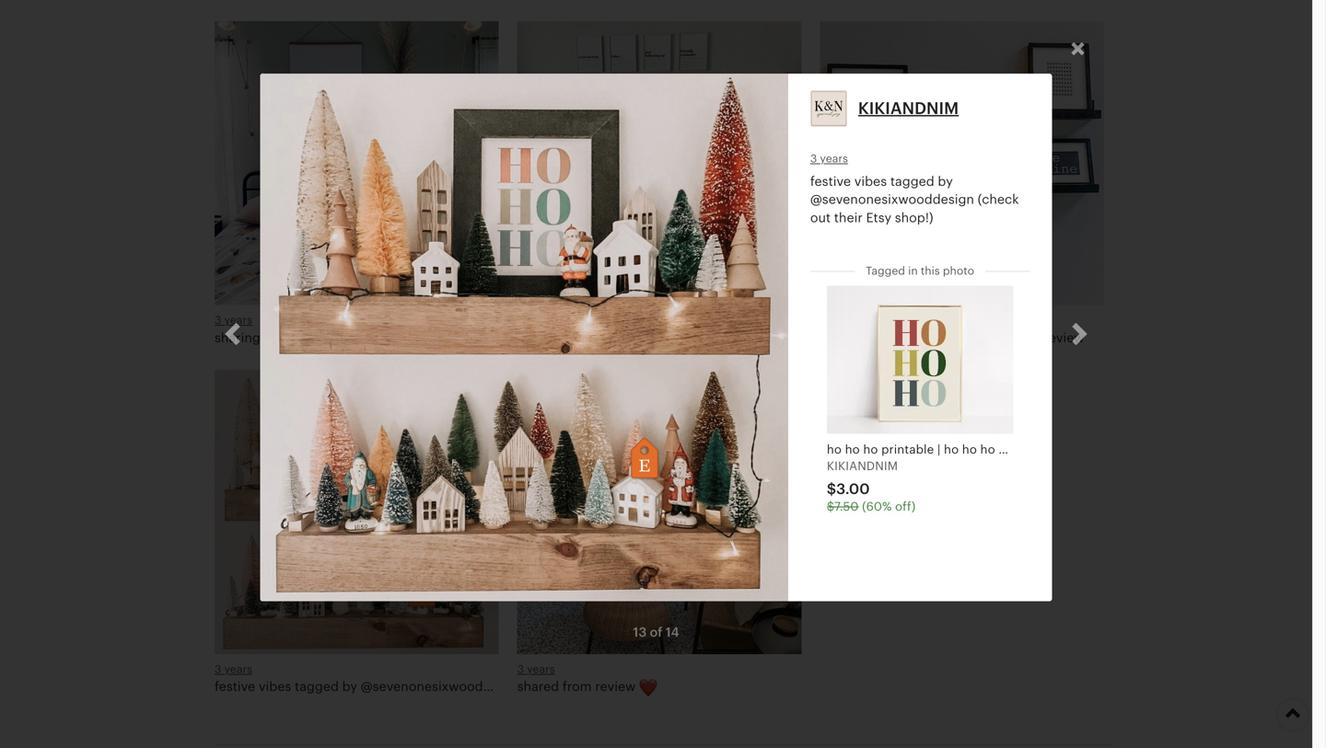 Task type: locate. For each thing, give the bounding box(es) containing it.
0 horizontal spatial 3 years
[[215, 314, 252, 327]]

refresh
[[646, 331, 690, 345]]

years inside 3 years happy valentine's day | shared from review
[[830, 314, 858, 327]]

kikiandnim for kikiandnim $ 3.00 $ 7.50 (60% off)
[[827, 460, 898, 474]]

etsy down 13
[[629, 680, 654, 695]]

(check inside festive vibes tagged by @sevenonesixwooddesign (check out their etsy shop!)
[[978, 192, 1019, 207]]

0 horizontal spatial festive
[[215, 680, 255, 695]]

0 horizontal spatial out
[[573, 680, 594, 695]]

@sevenonesixwooddesign inside festive vibes tagged by @sevenonesixwooddesign (check out their etsy shop!)
[[811, 192, 975, 207]]

1 horizontal spatial their
[[834, 210, 863, 225]]

1 vertical spatial out
[[573, 680, 594, 695]]

day
[[933, 331, 956, 345]]

3 years happy valentine's day | shared from review
[[820, 314, 1085, 345]]

kikiandnim $ 3.00 $ 7.50 (60% off)
[[827, 460, 916, 514]]

1 vertical spatial vibes
[[259, 680, 291, 695]]

2 | from the left
[[960, 331, 963, 345]]

$ up 7.50
[[827, 482, 837, 498]]

0 vertical spatial tagged
[[891, 174, 935, 189]]

1 | from the left
[[639, 331, 643, 345]]

| for review
[[639, 331, 643, 345]]

review inside 3 years shared from review | refresh your home office space
[[595, 331, 636, 345]]

1 horizontal spatial vibes
[[855, 174, 887, 189]]

1 vertical spatial $
[[827, 500, 835, 514]]

3 years link
[[811, 152, 848, 165], [215, 314, 252, 327], [517, 314, 555, 327], [820, 314, 858, 327], [215, 664, 252, 676], [517, 664, 555, 676]]

out
[[811, 210, 831, 225], [573, 680, 594, 695]]

2 horizontal spatial 3 years
[[811, 152, 848, 165]]

1 horizontal spatial festive
[[811, 174, 851, 189]]

0 horizontal spatial @sevenonesixwooddesign
[[361, 680, 525, 695]]

1 vertical spatial shop!)
[[658, 680, 696, 695]]

3 years shared from review | refresh your home office space
[[517, 314, 837, 345]]

| inside 3 years happy valentine's day | shared from review
[[960, 331, 963, 345]]

shared inside 3 years happy valentine's day | shared from review
[[966, 331, 1008, 345]]

0 vertical spatial $
[[827, 482, 837, 498]]

3
[[811, 152, 817, 165], [215, 314, 221, 327], [517, 314, 524, 327], [820, 314, 827, 327], [215, 664, 221, 676], [517, 664, 524, 676]]

next update image
[[1069, 322, 1091, 354]]

happy
[[820, 331, 860, 345]]

from
[[563, 331, 592, 345], [1012, 331, 1041, 345], [563, 680, 592, 695]]

shop!) up in
[[895, 210, 934, 225]]

3 inside "3 years festive vibes tagged by @sevenonesixwooddesign (check out their etsy shop!)"
[[215, 664, 221, 676]]

| left refresh
[[639, 331, 643, 345]]

0 horizontal spatial etsy
[[629, 680, 654, 695]]

0 vertical spatial 3 years
[[811, 152, 848, 165]]

0 vertical spatial kikiandnim
[[858, 99, 959, 118]]

@sevenonesixwooddesign
[[811, 192, 975, 207], [361, 680, 525, 695]]

(60%
[[862, 500, 892, 514]]

2 $ from the top
[[827, 500, 835, 514]]

festive vibes tagged by @sevenonesixwooddesign (check out their etsy shop!)
[[811, 174, 1019, 225]]

1 horizontal spatial |
[[960, 331, 963, 345]]

their
[[834, 210, 863, 225], [597, 680, 626, 695]]

1 vertical spatial @sevenonesixwooddesign
[[361, 680, 525, 695]]

0 vertical spatial @sevenonesixwooddesign
[[811, 192, 975, 207]]

0 vertical spatial vibes
[[855, 174, 887, 189]]

review
[[595, 331, 636, 345], [1044, 331, 1085, 345], [595, 680, 636, 695]]

1 vertical spatial their
[[597, 680, 626, 695]]

1 vertical spatial etsy
[[629, 680, 654, 695]]

0 horizontal spatial shop!)
[[658, 680, 696, 695]]

0 vertical spatial etsy
[[866, 210, 892, 225]]

vibes
[[855, 174, 887, 189], [259, 680, 291, 695]]

13
[[633, 625, 647, 640]]

tagged
[[891, 174, 935, 189], [295, 680, 339, 695]]

3 years link for shared from review
[[517, 664, 555, 676]]

valentine's
[[864, 331, 930, 345]]

1 horizontal spatial out
[[811, 210, 831, 225]]

0 vertical spatial festive
[[811, 174, 851, 189]]

0 vertical spatial shop!)
[[895, 210, 934, 225]]

etsy up tagged
[[866, 210, 892, 225]]

3 years
[[811, 152, 848, 165], [215, 314, 252, 327], [517, 664, 555, 676]]

0 vertical spatial by
[[938, 174, 953, 189]]

1 horizontal spatial shop!)
[[895, 210, 934, 225]]

festive
[[811, 174, 851, 189], [215, 680, 255, 695]]

(check
[[978, 192, 1019, 207], [528, 680, 570, 695]]

$
[[827, 482, 837, 498], [827, 500, 835, 514]]

1 horizontal spatial @sevenonesixwooddesign
[[811, 192, 975, 207]]

0 horizontal spatial tagged
[[295, 680, 339, 695]]

| inside 3 years shared from review | refresh your home office space
[[639, 331, 643, 345]]

3 inside 3 years happy valentine's day | shared from review
[[820, 314, 827, 327]]

0 vertical spatial (check
[[978, 192, 1019, 207]]

kikiandnim up 3.00
[[827, 460, 898, 474]]

tagged
[[866, 265, 906, 277]]

0 horizontal spatial vibes
[[259, 680, 291, 695]]

1 horizontal spatial 3 years
[[517, 664, 555, 676]]

0 vertical spatial their
[[834, 210, 863, 225]]

3 years link for shared from review | refresh your home office space
[[517, 314, 555, 327]]

space
[[801, 331, 837, 345]]

3 years link for happy valentine's day | shared from review
[[820, 314, 858, 327]]

shop!) right heart image
[[658, 680, 696, 695]]

kikiandnim inside kikiandnim $ 3.00 $ 7.50 (60% off)
[[827, 460, 898, 474]]

1 horizontal spatial etsy
[[866, 210, 892, 225]]

festive inside festive vibes tagged by @sevenonesixwooddesign (check out their etsy shop!)
[[811, 174, 851, 189]]

1 vertical spatial kikiandnim
[[827, 460, 898, 474]]

1 vertical spatial (check
[[528, 680, 570, 695]]

from left next update icon
[[1012, 331, 1041, 345]]

1 horizontal spatial (check
[[978, 192, 1019, 207]]

etsy inside festive vibes tagged by @sevenonesixwooddesign (check out their etsy shop!)
[[866, 210, 892, 225]]

$ left (60%
[[827, 500, 835, 514]]

| for day
[[960, 331, 963, 345]]

1 horizontal spatial by
[[938, 174, 953, 189]]

1 horizontal spatial tagged
[[891, 174, 935, 189]]

0 horizontal spatial their
[[597, 680, 626, 695]]

1 vertical spatial tagged
[[295, 680, 339, 695]]

heart image
[[639, 679, 658, 698]]

kikiandnim
[[858, 99, 959, 118], [827, 460, 898, 474]]

shared
[[517, 331, 559, 345], [966, 331, 1008, 345], [517, 680, 559, 695]]

review inside 3 years happy valentine's day | shared from review
[[1044, 331, 1085, 345]]

(check inside "3 years festive vibes tagged by @sevenonesixwooddesign (check out their etsy shop!)"
[[528, 680, 570, 695]]

1 vertical spatial festive
[[215, 680, 255, 695]]

out inside festive vibes tagged by @sevenonesixwooddesign (check out their etsy shop!)
[[811, 210, 831, 225]]

by inside "3 years festive vibes tagged by @sevenonesixwooddesign (check out their etsy shop!)"
[[342, 680, 357, 695]]

from left refresh
[[563, 331, 592, 345]]

1 vertical spatial by
[[342, 680, 357, 695]]

1 vertical spatial 3 years
[[215, 314, 252, 327]]

off)
[[895, 500, 916, 514]]

@sevenonesixwooddesign inside "3 years festive vibes tagged by @sevenonesixwooddesign (check out their etsy shop!)"
[[361, 680, 525, 695]]

|
[[639, 331, 643, 345], [960, 331, 963, 345]]

shop!)
[[895, 210, 934, 225], [658, 680, 696, 695]]

0 vertical spatial out
[[811, 210, 831, 225]]

of
[[650, 625, 663, 640]]

0 horizontal spatial |
[[639, 331, 643, 345]]

by
[[938, 174, 953, 189], [342, 680, 357, 695]]

0 horizontal spatial by
[[342, 680, 357, 695]]

etsy
[[866, 210, 892, 225], [629, 680, 654, 695]]

years
[[820, 152, 848, 165], [224, 314, 252, 327], [527, 314, 555, 327], [830, 314, 858, 327], [224, 664, 252, 676], [527, 664, 555, 676]]

by inside festive vibes tagged by @sevenonesixwooddesign (check out their etsy shop!)
[[938, 174, 953, 189]]

| right "day"
[[960, 331, 963, 345]]

previous update image
[[222, 322, 244, 354]]

kikiandnim right kikiandnim image
[[858, 99, 959, 118]]

0 horizontal spatial (check
[[528, 680, 570, 695]]

office
[[763, 331, 797, 345]]



Task type: vqa. For each thing, say whether or not it's contained in the screenshot.
bottommost the tagged
yes



Task type: describe. For each thing, give the bounding box(es) containing it.
kikiandnim image
[[811, 90, 847, 127]]

home
[[724, 331, 759, 345]]

tagged inside "3 years festive vibes tagged by @sevenonesixwooddesign (check out their etsy shop!)"
[[295, 680, 339, 695]]

their inside festive vibes tagged by @sevenonesixwooddesign (check out their etsy shop!)
[[834, 210, 863, 225]]

vibes inside "3 years festive vibes tagged by @sevenonesixwooddesign (check out their etsy shop!)"
[[259, 680, 291, 695]]

years inside "3 years festive vibes tagged by @sevenonesixwooddesign (check out their etsy shop!)"
[[224, 664, 252, 676]]

festive inside "3 years festive vibes tagged by @sevenonesixwooddesign (check out their etsy shop!)"
[[215, 680, 255, 695]]

kikiandnim link
[[858, 99, 959, 118]]

shop!) inside "3 years festive vibes tagged by @sevenonesixwooddesign (check out their etsy shop!)"
[[658, 680, 696, 695]]

7.50
[[835, 500, 859, 514]]

from inside 3 years happy valentine's day | shared from review
[[1012, 331, 1041, 345]]

out inside "3 years festive vibes tagged by @sevenonesixwooddesign (check out their etsy shop!)"
[[573, 680, 594, 695]]

14
[[666, 625, 679, 640]]

in
[[909, 265, 918, 277]]

tagged inside festive vibes tagged by @sevenonesixwooddesign (check out their etsy shop!)
[[891, 174, 935, 189]]

3 years link for festive vibes tagged by @sevenonesixwooddesign (check out their etsy shop!)
[[215, 664, 252, 676]]

from left heart image
[[563, 680, 592, 695]]

years inside 3 years shared from review | refresh your home office space
[[527, 314, 555, 327]]

2 vertical spatial 3 years
[[517, 664, 555, 676]]

1 $ from the top
[[827, 482, 837, 498]]

this
[[921, 265, 940, 277]]

photo
[[943, 265, 975, 277]]

ho ho ho printable | ho ho ho print | colorful christmas | modern christmas | christmas wall art | christmas wall decor | digital download image
[[827, 286, 1014, 434]]

kikiandnim for kikiandnim
[[858, 99, 959, 118]]

your
[[693, 331, 721, 345]]

shared inside 3 years shared from review | refresh your home office space
[[517, 331, 559, 345]]

3.00
[[837, 482, 870, 498]]

13 of 14
[[633, 625, 679, 640]]

tagged in this photo
[[866, 265, 975, 277]]

etsy inside "3 years festive vibes tagged by @sevenonesixwooddesign (check out their etsy shop!)"
[[629, 680, 654, 695]]

from inside 3 years shared from review | refresh your home office space
[[563, 331, 592, 345]]

vibes inside festive vibes tagged by @sevenonesixwooddesign (check out their etsy shop!)
[[855, 174, 887, 189]]

shared from review
[[517, 680, 639, 695]]

shop!) inside festive vibes tagged by @sevenonesixwooddesign (check out their etsy shop!)
[[895, 210, 934, 225]]

their inside "3 years festive vibes tagged by @sevenonesixwooddesign (check out their etsy shop!)"
[[597, 680, 626, 695]]

3 inside 3 years shared from review | refresh your home office space
[[517, 314, 524, 327]]

3 years festive vibes tagged by @sevenonesixwooddesign (check out their etsy shop!)
[[215, 664, 696, 695]]



